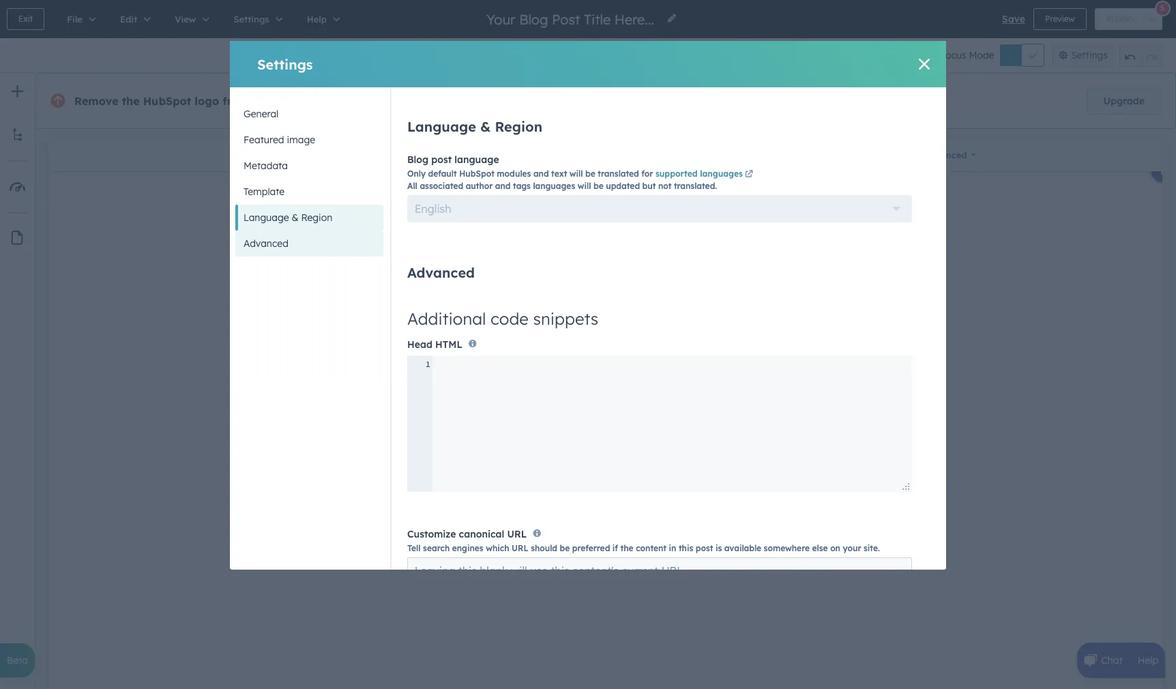 Task type: vqa. For each thing, say whether or not it's contained in the screenshot.
bottom Language & Region
yes



Task type: describe. For each thing, give the bounding box(es) containing it.
preferred
[[572, 543, 610, 553]]

exit link
[[7, 8, 44, 30]]

only
[[407, 168, 426, 179]]

if
[[613, 543, 618, 553]]

logo
[[195, 94, 219, 108]]

english
[[415, 202, 451, 215]]

close image
[[919, 59, 930, 70]]

chat
[[1101, 654, 1123, 667]]

0 vertical spatial your
[[253, 94, 278, 108]]

settings button
[[1052, 44, 1114, 67]]

1 vertical spatial post
[[696, 543, 713, 553]]

modules
[[497, 168, 531, 179]]

metadata
[[244, 160, 288, 172]]

else
[[812, 543, 828, 553]]

0 horizontal spatial languages
[[533, 181, 575, 191]]

featured image
[[244, 134, 315, 146]]

exit
[[18, 14, 33, 24]]

preview
[[1045, 14, 1075, 24]]

template
[[244, 186, 285, 198]]

associated
[[420, 181, 463, 191]]

will for languages
[[578, 181, 591, 191]]

1 horizontal spatial &
[[480, 118, 491, 135]]

advanced button
[[235, 231, 383, 257]]

updated
[[606, 181, 640, 191]]

tell search engines which url should be preferred if the content in this post is available somewhere else on your site.
[[407, 543, 880, 553]]

beta
[[7, 654, 28, 667]]

translated.
[[674, 181, 717, 191]]

in
[[669, 543, 676, 553]]

english button
[[407, 195, 912, 222]]

be for translated
[[585, 168, 595, 179]]

mode
[[969, 49, 994, 61]]

all
[[407, 181, 417, 191]]

& inside "button"
[[292, 211, 299, 224]]

customize
[[407, 528, 456, 540]]

supported languages link
[[656, 168, 755, 179]]

blog post language
[[407, 153, 499, 166]]

1 horizontal spatial region
[[495, 118, 542, 135]]

unlock
[[320, 94, 351, 107]]

unlock premium features with
[[320, 94, 455, 107]]

blog
[[407, 153, 429, 166]]

focus
[[940, 49, 966, 61]]

for
[[642, 168, 653, 179]]

the inside additional code snippets dialog
[[621, 543, 634, 553]]

beta button
[[0, 643, 35, 677]]

region inside "button"
[[301, 211, 332, 224]]

default
[[428, 168, 457, 179]]

language & region button
[[235, 205, 383, 231]]

only default hubspot modules and text will be translated for
[[407, 168, 656, 179]]

text
[[551, 168, 567, 179]]

settings inside additional code snippets dialog
[[257, 56, 313, 73]]

publish button
[[1095, 8, 1145, 30]]

head html
[[407, 339, 462, 351]]

tags
[[513, 181, 531, 191]]

tell
[[407, 543, 421, 553]]

5
[[1160, 3, 1165, 13]]

additional code snippets dialog
[[230, 0, 946, 601]]

be for updated
[[594, 181, 604, 191]]

code
[[491, 308, 529, 329]]

0 vertical spatial the
[[122, 94, 140, 108]]

additional code snippets
[[407, 308, 598, 329]]

snippets
[[533, 308, 598, 329]]

save
[[1002, 13, 1025, 25]]

html
[[435, 339, 462, 351]]

language inside "button"
[[244, 211, 289, 224]]

template button
[[235, 179, 383, 205]]

head
[[407, 339, 432, 351]]

advanced inside button
[[244, 237, 288, 250]]

is
[[716, 543, 722, 553]]

settings inside button
[[1071, 49, 1108, 61]]



Task type: locate. For each thing, give the bounding box(es) containing it.
language
[[407, 118, 476, 135], [244, 211, 289, 224]]

featured
[[244, 134, 284, 146]]

hubspot inside additional code snippets dialog
[[459, 168, 494, 179]]

post
[[431, 153, 452, 166], [696, 543, 713, 553]]

search
[[423, 543, 450, 553]]

customize canonical url
[[407, 528, 527, 540]]

region down template button
[[301, 211, 332, 224]]

the right if
[[621, 543, 634, 553]]

and
[[533, 168, 549, 179], [495, 181, 511, 191]]

somewhere
[[764, 543, 810, 553]]

0 horizontal spatial region
[[301, 211, 332, 224]]

url
[[507, 528, 527, 540], [512, 543, 528, 553]]

0 vertical spatial languages
[[700, 168, 743, 179]]

1 horizontal spatial settings
[[1071, 49, 1108, 61]]

remove
[[74, 94, 118, 108]]

1 vertical spatial will
[[578, 181, 591, 191]]

1 vertical spatial language
[[244, 211, 289, 224]]

and down 'modules'
[[495, 181, 511, 191]]

1 horizontal spatial post
[[696, 543, 713, 553]]

None field
[[485, 10, 658, 28]]

0 horizontal spatial advanced
[[244, 237, 288, 250]]

premium
[[354, 94, 394, 107]]

will right the text
[[570, 168, 583, 179]]

featured image button
[[235, 127, 383, 153]]

your right on
[[843, 543, 861, 553]]

available
[[724, 543, 761, 553]]

0 horizontal spatial and
[[495, 181, 511, 191]]

language down template
[[244, 211, 289, 224]]

1 horizontal spatial your
[[843, 543, 861, 553]]

1 vertical spatial the
[[621, 543, 634, 553]]

canonical
[[459, 528, 504, 540]]

1 vertical spatial hubspot
[[459, 168, 494, 179]]

language & region up language
[[407, 118, 542, 135]]

link opens in a new window image
[[745, 170, 753, 179], [745, 170, 753, 179]]

0 vertical spatial language
[[407, 118, 476, 135]]

0 vertical spatial language & region
[[407, 118, 542, 135]]

1 vertical spatial url
[[512, 543, 528, 553]]

should
[[531, 543, 557, 553]]

0 horizontal spatial language & region
[[244, 211, 332, 224]]

languages down the text
[[533, 181, 575, 191]]

0 horizontal spatial &
[[292, 211, 299, 224]]

1 vertical spatial your
[[843, 543, 861, 553]]

0 horizontal spatial post
[[431, 153, 452, 166]]

0 vertical spatial url
[[507, 528, 527, 540]]

not
[[658, 181, 672, 191]]

post left 'is'
[[696, 543, 713, 553]]

upgrade
[[1104, 95, 1145, 107]]

0 horizontal spatial settings
[[257, 56, 313, 73]]

1 vertical spatial and
[[495, 181, 511, 191]]

which
[[486, 543, 509, 553]]

blog.
[[282, 94, 309, 108]]

& up language
[[480, 118, 491, 135]]

focus mode
[[940, 49, 994, 61]]

content
[[636, 543, 667, 553]]

site.
[[864, 543, 880, 553]]

0 vertical spatial will
[[570, 168, 583, 179]]

0 horizontal spatial language
[[244, 211, 289, 224]]

engines
[[452, 543, 483, 553]]

focus mode element
[[1000, 44, 1044, 66]]

1 horizontal spatial hubspot
[[459, 168, 494, 179]]

general
[[244, 108, 279, 120]]

0 vertical spatial advanced
[[244, 237, 288, 250]]

2 vertical spatial be
[[560, 543, 570, 553]]

group
[[1120, 44, 1162, 67]]

metadata button
[[235, 153, 383, 179]]

region up 'modules'
[[495, 118, 542, 135]]

from
[[223, 94, 249, 108]]

0 vertical spatial be
[[585, 168, 595, 179]]

the right the remove
[[122, 94, 140, 108]]

with
[[436, 94, 455, 107]]

url up which
[[507, 528, 527, 540]]

will left updated
[[578, 181, 591, 191]]

translated
[[598, 168, 639, 179]]

1 horizontal spatial language & region
[[407, 118, 542, 135]]

0 vertical spatial region
[[495, 118, 542, 135]]

supported languages
[[656, 168, 743, 179]]

general button
[[235, 101, 383, 127]]

but
[[642, 181, 656, 191]]

advanced
[[244, 237, 288, 250], [407, 264, 475, 281]]

additional
[[407, 308, 486, 329]]

0 horizontal spatial the
[[122, 94, 140, 108]]

be down the translated
[[594, 181, 604, 191]]

1 vertical spatial language & region
[[244, 211, 332, 224]]

1 horizontal spatial language
[[407, 118, 476, 135]]

this
[[679, 543, 693, 553]]

languages up translated.
[[700, 168, 743, 179]]

supported
[[656, 168, 698, 179]]

publish group
[[1095, 8, 1162, 30]]

your right "from"
[[253, 94, 278, 108]]

hubspot for the
[[143, 94, 191, 108]]

all associated author and tags languages will be updated but not translated.
[[407, 181, 717, 191]]

settings
[[1071, 49, 1108, 61], [257, 56, 313, 73]]

help
[[1138, 654, 1158, 667]]

image
[[287, 134, 315, 146]]

be left the translated
[[585, 168, 595, 179]]

the
[[122, 94, 140, 108], [621, 543, 634, 553]]

language & region inside "button"
[[244, 211, 332, 224]]

will
[[570, 168, 583, 179], [578, 181, 591, 191]]

1 horizontal spatial advanced
[[407, 264, 475, 281]]

hubspot up "author"
[[459, 168, 494, 179]]

on
[[830, 543, 840, 553]]

and left the text
[[533, 168, 549, 179]]

hubspot for default
[[459, 168, 494, 179]]

region
[[495, 118, 542, 135], [301, 211, 332, 224]]

1 vertical spatial region
[[301, 211, 332, 224]]

1 vertical spatial advanced
[[407, 264, 475, 281]]

language down with
[[407, 118, 476, 135]]

preview button
[[1034, 8, 1087, 30]]

language
[[455, 153, 499, 166]]

0 vertical spatial &
[[480, 118, 491, 135]]

url right which
[[512, 543, 528, 553]]

author
[[466, 181, 493, 191]]

save button
[[1002, 11, 1025, 27]]

upgrade link
[[1086, 87, 1162, 115]]

language & region
[[407, 118, 542, 135], [244, 211, 332, 224]]

settings down preview button
[[1071, 49, 1108, 61]]

0 horizontal spatial hubspot
[[143, 94, 191, 108]]

1 vertical spatial be
[[594, 181, 604, 191]]

your inside additional code snippets dialog
[[843, 543, 861, 553]]

0 vertical spatial post
[[431, 153, 452, 166]]

advanced down 'language & region' "button"
[[244, 237, 288, 250]]

1 vertical spatial languages
[[533, 181, 575, 191]]

languages
[[700, 168, 743, 179], [533, 181, 575, 191]]

1 vertical spatial &
[[292, 211, 299, 224]]

& up advanced button
[[292, 211, 299, 224]]

will for text
[[570, 168, 583, 179]]

language & region up advanced button
[[244, 211, 332, 224]]

post up default
[[431, 153, 452, 166]]

0 vertical spatial and
[[533, 168, 549, 179]]

publish
[[1106, 14, 1134, 24]]

0 horizontal spatial your
[[253, 94, 278, 108]]

0 vertical spatial hubspot
[[143, 94, 191, 108]]

remove the hubspot logo from your blog.
[[74, 94, 309, 108]]

&
[[480, 118, 491, 135], [292, 211, 299, 224]]

advanced up additional
[[407, 264, 475, 281]]

hubspot left 'logo'
[[143, 94, 191, 108]]

1
[[426, 359, 430, 369]]

features
[[396, 94, 433, 107]]

1 horizontal spatial and
[[533, 168, 549, 179]]

1 horizontal spatial languages
[[700, 168, 743, 179]]

1 horizontal spatial the
[[621, 543, 634, 553]]

be right should at the left bottom
[[560, 543, 570, 553]]

settings up blog.
[[257, 56, 313, 73]]



